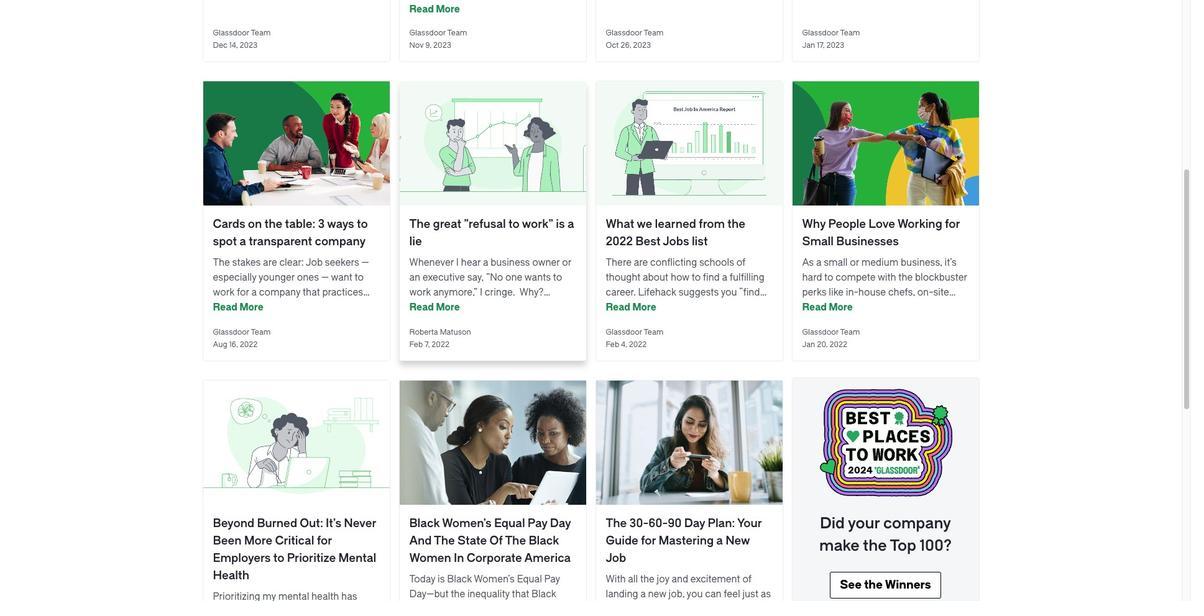 Task type: vqa. For each thing, say whether or not it's contained in the screenshot.


Task type: locate. For each thing, give the bounding box(es) containing it.
0 horizontal spatial and
[[606, 317, 622, 328]]

work down an at left top
[[409, 287, 431, 298]]

jan for glassdoor team jan 17, 2023
[[802, 41, 815, 50]]

is right work"
[[556, 218, 565, 231]]

what
[[606, 218, 634, 231]]

1 horizontal spatial black
[[447, 575, 472, 586]]

0 vertical spatial jan
[[802, 41, 815, 50]]

2022 inside the roberta matuson feb 7, 2022
[[432, 341, 450, 349]]

— left "want"
[[321, 272, 329, 284]]

jan inside the glassdoor team jan 17, 2023
[[802, 41, 815, 50]]

company up but
[[259, 287, 301, 298]]

day up mastering
[[684, 517, 705, 531]]

whenever i hear a business owner or an executive say, "no one wants to work anymore," i cringe.  why? because this statement is a lie. i...
[[409, 257, 571, 313]]

1 horizontal spatial or
[[850, 257, 859, 269]]

more
[[436, 4, 460, 15], [240, 302, 264, 313], [436, 302, 460, 313], [632, 302, 656, 313], [829, 302, 853, 313], [244, 535, 272, 548]]

but
[[275, 302, 290, 313]]

the
[[409, 218, 430, 231], [213, 257, 230, 269], [606, 517, 627, 531], [434, 535, 455, 548], [505, 535, 526, 548]]

mental
[[339, 552, 376, 566]]

90
[[668, 517, 682, 531]]

0 horizontal spatial work
[[213, 287, 235, 298]]

people
[[828, 218, 866, 231]]

1 vertical spatial jan
[[802, 341, 815, 349]]

site
[[934, 287, 949, 298]]

the right on
[[265, 218, 282, 231]]

day up america at the left bottom of page
[[550, 517, 571, 531]]

2 feb from the left
[[606, 341, 619, 349]]

2022 inside glassdoor team jan 20, 2022
[[830, 341, 848, 349]]

top
[[890, 538, 916, 555]]

black down in
[[447, 575, 472, 586]]

and inside there are conflicting schools of thought about how to find a fulfilling career. lifehack suggests you "find something you're passionate about, and do it...
[[606, 317, 622, 328]]

the down your
[[863, 538, 887, 555]]

1 horizontal spatial company
[[315, 235, 366, 249]]

0 vertical spatial women's
[[442, 517, 492, 531]]

the right from
[[728, 218, 746, 231]]

2 horizontal spatial black
[[529, 535, 559, 548]]

a inside with all the joy and excitement of landing a new job, you can feel just a
[[641, 589, 646, 601]]

2023 inside the glassdoor team jan 17, 2023
[[827, 41, 845, 50]]

1 2023 from the left
[[240, 41, 258, 50]]

glassdoor inside 'glassdoor team dec 14, 2023'
[[213, 29, 249, 37]]

team inside glassdoor team nov 9, 2023
[[447, 29, 467, 37]]

2 horizontal spatial company
[[884, 515, 951, 533]]

business,
[[901, 257, 942, 269]]

to up suggests
[[692, 272, 701, 284]]

see
[[840, 579, 862, 593]]

a right as
[[816, 257, 822, 269]]

company down ways
[[315, 235, 366, 249]]

black women's equal pay day and the state of the black women in corporate america
[[409, 517, 571, 566]]

company inside the stakes are clear: job seekers — especially younger ones — want to work for a company that practices transparency. but beyond publishing salary...
[[259, 287, 301, 298]]

that up 'beyond'
[[303, 287, 320, 298]]

0 vertical spatial you
[[721, 287, 737, 298]]

"refusal
[[464, 218, 506, 231]]

team inside glassdoor team feb 4, 2022
[[644, 328, 664, 337]]

the inside cards on the table: 3 ways to spot a transparent company
[[265, 218, 282, 231]]

0 vertical spatial equal
[[494, 517, 525, 531]]

pay up america at the left bottom of page
[[528, 517, 547, 531]]

2 horizontal spatial and
[[831, 302, 848, 313]]

0 vertical spatial company
[[315, 235, 366, 249]]

of inside there are conflicting schools of thought about how to find a fulfilling career. lifehack suggests you "find something you're passionate about, and do it...
[[737, 257, 746, 269]]

2022 right 7,
[[432, 341, 450, 349]]

0 vertical spatial of
[[737, 257, 746, 269]]

2023 right the 9,
[[433, 41, 451, 50]]

2022 inside glassdoor team feb 4, 2022
[[629, 341, 647, 349]]

more down like
[[829, 302, 853, 313]]

with
[[878, 272, 896, 284]]

4 2023 from the left
[[827, 41, 845, 50]]

glassdoor for 16,
[[213, 328, 249, 337]]

1 horizontal spatial work
[[409, 287, 431, 298]]

of
[[737, 257, 746, 269], [908, 302, 916, 313], [743, 575, 752, 586]]

2 day from the left
[[684, 517, 705, 531]]

1 horizontal spatial is
[[517, 302, 524, 313]]

you left "find
[[721, 287, 737, 298]]

3 2023 from the left
[[633, 41, 651, 50]]

1 vertical spatial company
[[259, 287, 301, 298]]

women's
[[442, 517, 492, 531], [474, 575, 515, 586]]

of up "fulfilling"
[[737, 257, 746, 269]]

team inside glassdoor team jan 20, 2022
[[840, 328, 860, 337]]

team for nov 9, 2023
[[447, 29, 467, 37]]

day—but
[[409, 589, 449, 601]]

glassdoor for 17,
[[802, 29, 839, 37]]

working
[[898, 218, 942, 231]]

1 vertical spatial and
[[606, 317, 622, 328]]

read
[[409, 4, 434, 15], [213, 302, 237, 313], [409, 302, 434, 313], [606, 302, 630, 313], [802, 302, 827, 313]]

1 vertical spatial is
[[517, 302, 524, 313]]

a
[[568, 218, 574, 231], [240, 235, 246, 249], [483, 257, 488, 269], [816, 257, 822, 269], [722, 272, 727, 284], [252, 287, 257, 298], [526, 302, 531, 313], [716, 535, 723, 548], [641, 589, 646, 601]]

something
[[606, 302, 654, 313]]

especially
[[213, 272, 257, 284]]

0 vertical spatial and
[[831, 302, 848, 313]]

2 are from the left
[[634, 257, 648, 269]]

of inside the as a small or medium business, it's hard to compete with the blockbuster perks like in-house chefs, on-site gyms, and 6˜12 months of parental...
[[908, 302, 916, 313]]

2022 down what
[[606, 235, 633, 249]]

pay inside today is black women's equal pay day—but the inequality that blac
[[544, 575, 560, 586]]

you right job, at the right of the page
[[687, 589, 703, 601]]

whenever
[[409, 257, 454, 269]]

a left the new
[[641, 589, 646, 601]]

0 horizontal spatial you
[[687, 589, 703, 601]]

say, "no
[[467, 272, 503, 284]]

beyond
[[213, 517, 254, 531]]

feb for what we learned from the 2022 best jobs list
[[606, 341, 619, 349]]

a inside the as a small or medium business, it's hard to compete with the blockbuster perks like in-house chefs, on-site gyms, and 6˜12 months of parental...
[[816, 257, 822, 269]]

1 jan from the top
[[802, 41, 815, 50]]

1 horizontal spatial feb
[[606, 341, 619, 349]]

2023 for nov 9, 2023
[[433, 41, 451, 50]]

2 vertical spatial black
[[447, 575, 472, 586]]

job inside the stakes are clear: job seekers — especially younger ones — want to work for a company that practices transparency. but beyond publishing salary...
[[306, 257, 323, 269]]

more up it...
[[632, 302, 656, 313]]

that right inequality
[[512, 589, 529, 601]]

feb
[[409, 341, 423, 349], [606, 341, 619, 349]]

and down like
[[831, 302, 848, 313]]

0 horizontal spatial job
[[306, 257, 323, 269]]

the stakes are clear: job seekers — especially younger ones — want to work for a company that practices transparency. but beyond publishing salary...
[[213, 257, 373, 328]]

can
[[705, 589, 722, 601]]

team inside the glassdoor team oct 26, 2023
[[644, 29, 664, 37]]

conflicting
[[650, 257, 697, 269]]

the right day—but
[[451, 589, 465, 601]]

the up lie
[[409, 218, 430, 231]]

1 horizontal spatial are
[[634, 257, 648, 269]]

read up glassdoor team nov 9, 2023
[[409, 4, 434, 15]]

the inside the 30-60-90 day plan: your guide for mastering a new job
[[606, 517, 627, 531]]

equal inside black women's equal pay day and the state of the black women in corporate america
[[494, 517, 525, 531]]

for inside the why people love working for small businesses
[[945, 218, 960, 231]]

2 2023 from the left
[[433, 41, 451, 50]]

is right today
[[438, 575, 445, 586]]

glassdoor up 4,
[[606, 328, 642, 337]]

read up salary...
[[213, 302, 237, 313]]

equal down america at the left bottom of page
[[517, 575, 542, 586]]

that inside today is black women's equal pay day—but the inequality that blac
[[512, 589, 529, 601]]

is down "why?"
[[517, 302, 524, 313]]

glassdoor up 20,
[[802, 328, 839, 337]]

for down 30-
[[641, 535, 656, 548]]

1 vertical spatial that
[[512, 589, 529, 601]]

2023 right the 14, on the left
[[240, 41, 258, 50]]

day inside the 30-60-90 day plan: your guide for mastering a new job
[[684, 517, 705, 531]]

want
[[331, 272, 352, 284]]

best
[[636, 235, 661, 249]]

the up guide
[[606, 517, 627, 531]]

0 horizontal spatial company
[[259, 287, 301, 298]]

1 horizontal spatial and
[[672, 575, 688, 586]]

jan inside glassdoor team jan 20, 2022
[[802, 341, 815, 349]]

all
[[628, 575, 638, 586]]

work inside whenever i hear a business owner or an executive say, "no one wants to work anymore," i cringe.  why? because this statement is a lie. i...
[[409, 287, 431, 298]]

1 vertical spatial of
[[908, 302, 916, 313]]

glassdoor up 26,
[[606, 29, 642, 37]]

of inside with all the joy and excitement of landing a new job, you can feel just a
[[743, 575, 752, 586]]

new
[[726, 535, 750, 548]]

black
[[409, 517, 440, 531], [529, 535, 559, 548], [447, 575, 472, 586]]

1 day from the left
[[550, 517, 571, 531]]

and
[[831, 302, 848, 313], [606, 317, 622, 328], [672, 575, 688, 586]]

read up roberta
[[409, 302, 434, 313]]

for right working at the top right of page
[[945, 218, 960, 231]]

0 horizontal spatial black
[[409, 517, 440, 531]]

about
[[643, 272, 669, 284]]

black up america at the left bottom of page
[[529, 535, 559, 548]]

parental...
[[919, 302, 962, 313]]

day for pay
[[550, 517, 571, 531]]

to
[[357, 218, 368, 231], [509, 218, 520, 231], [355, 272, 364, 284], [553, 272, 562, 284], [692, 272, 701, 284], [825, 272, 834, 284], [273, 552, 284, 566]]

1 vertical spatial women's
[[474, 575, 515, 586]]

the
[[265, 218, 282, 231], [728, 218, 746, 231], [899, 272, 913, 284], [863, 538, 887, 555], [640, 575, 655, 586], [864, 579, 883, 593], [451, 589, 465, 601]]

or right owner
[[562, 257, 571, 269]]

glassdoor up 16,
[[213, 328, 249, 337]]

glassdoor up the 9,
[[409, 29, 446, 37]]

or up compete
[[850, 257, 859, 269]]

read more up salary...
[[213, 302, 264, 313]]

team for dec 14, 2023
[[251, 29, 271, 37]]

a right spot
[[240, 235, 246, 249]]

2 vertical spatial is
[[438, 575, 445, 586]]

feb inside glassdoor team feb 4, 2022
[[606, 341, 619, 349]]

2022 right 20,
[[830, 341, 848, 349]]

0 horizontal spatial feb
[[409, 341, 423, 349]]

more up salary...
[[240, 302, 264, 313]]

to inside whenever i hear a business owner or an executive say, "no one wants to work anymore," i cringe.  why? because this statement is a lie. i...
[[553, 272, 562, 284]]

0 vertical spatial —
[[362, 257, 369, 269]]

jan left 17,
[[802, 41, 815, 50]]

we
[[637, 218, 652, 231]]

day inside black women's equal pay day and the state of the black women in corporate america
[[550, 517, 571, 531]]

pay inside black women's equal pay day and the state of the black women in corporate america
[[528, 517, 547, 531]]

1 horizontal spatial —
[[362, 257, 369, 269]]

a right work"
[[568, 218, 574, 231]]

2022 right 16,
[[240, 341, 258, 349]]

team for jan 17, 2023
[[840, 29, 860, 37]]

1 horizontal spatial that
[[512, 589, 529, 601]]

the inside what we learned from the 2022 best jobs list
[[728, 218, 746, 231]]

to right "want"
[[355, 272, 364, 284]]

feb inside the roberta matuson feb 7, 2022
[[409, 341, 423, 349]]

the inside see the winners button
[[864, 579, 883, 593]]

the up chefs,
[[899, 272, 913, 284]]

jan for glassdoor team jan 20, 2022
[[802, 341, 815, 349]]

company inside cards on the table: 3 ways to spot a transparent company
[[315, 235, 366, 249]]

1 vertical spatial black
[[529, 535, 559, 548]]

of down chefs,
[[908, 302, 916, 313]]

team inside the glassdoor team jan 17, 2023
[[840, 29, 860, 37]]

there
[[606, 257, 632, 269]]

1 horizontal spatial job
[[606, 552, 626, 566]]

glassdoor inside glassdoor team jan 20, 2022
[[802, 328, 839, 337]]

for down it's
[[317, 535, 332, 548]]

the inside the as a small or medium business, it's hard to compete with the blockbuster perks like in-house chefs, on-site gyms, and 6˜12 months of parental...
[[899, 272, 913, 284]]

women's up state
[[442, 517, 492, 531]]

2 jan from the top
[[802, 341, 815, 349]]

2 vertical spatial of
[[743, 575, 752, 586]]

company up top
[[884, 515, 951, 533]]

are up younger
[[263, 257, 277, 269]]

guide
[[606, 535, 638, 548]]

2023 inside the glassdoor team oct 26, 2023
[[633, 41, 651, 50]]

job down guide
[[606, 552, 626, 566]]

0 horizontal spatial is
[[438, 575, 445, 586]]

or inside the as a small or medium business, it's hard to compete with the blockbuster perks like in-house chefs, on-site gyms, and 6˜12 months of parental...
[[850, 257, 859, 269]]

2 or from the left
[[850, 257, 859, 269]]

100?
[[920, 538, 952, 555]]

60-
[[649, 517, 668, 531]]

as a small or medium business, it's hard to compete with the blockbuster perks like in-house chefs, on-site gyms, and 6˜12 months of parental...
[[802, 257, 967, 313]]

find
[[703, 272, 720, 284]]

1 vertical spatial equal
[[517, 575, 542, 586]]

read for the great "refusal to work" is a lie
[[409, 302, 434, 313]]

to down small on the right top
[[825, 272, 834, 284]]

glassdoor inside the glassdoor team jan 17, 2023
[[802, 29, 839, 37]]

the right all
[[640, 575, 655, 586]]

the inside with all the joy and excitement of landing a new job, you can feel just a
[[640, 575, 655, 586]]

team for aug 16, 2022
[[251, 328, 271, 337]]

team
[[251, 29, 271, 37], [447, 29, 467, 37], [644, 29, 664, 37], [840, 29, 860, 37], [251, 328, 271, 337], [644, 328, 664, 337], [840, 328, 860, 337]]

equal up of
[[494, 517, 525, 531]]

the up especially
[[213, 257, 230, 269]]

6˜12
[[850, 302, 869, 313]]

0 horizontal spatial or
[[562, 257, 571, 269]]

1 are from the left
[[263, 257, 277, 269]]

1 vertical spatial pay
[[544, 575, 560, 586]]

2023 right 26,
[[633, 41, 651, 50]]

0 vertical spatial black
[[409, 517, 440, 531]]

glassdoor up the 14, on the left
[[213, 29, 249, 37]]

job inside the 30-60-90 day plan: your guide for mastering a new job
[[606, 552, 626, 566]]

work inside the stakes are clear: job seekers — especially younger ones — want to work for a company that practices transparency. but beyond publishing salary...
[[213, 287, 235, 298]]

work down especially
[[213, 287, 235, 298]]

this
[[451, 302, 467, 313]]

to inside the as a small or medium business, it's hard to compete with the blockbuster perks like in-house chefs, on-site gyms, and 6˜12 months of parental...
[[825, 272, 834, 284]]

clear:
[[279, 257, 304, 269]]

2023 for jan 17, 2023
[[827, 41, 845, 50]]

of
[[490, 535, 503, 548]]

are
[[263, 257, 277, 269], [634, 257, 648, 269]]

0 vertical spatial that
[[303, 287, 320, 298]]

1 horizontal spatial day
[[684, 517, 705, 531]]

and left do
[[606, 317, 622, 328]]

team inside glassdoor team aug 16, 2022
[[251, 328, 271, 337]]

roberta
[[409, 328, 438, 337]]

0 vertical spatial is
[[556, 218, 565, 231]]

and inside the as a small or medium business, it's hard to compete with the blockbuster perks like in-house chefs, on-site gyms, and 6˜12 months of parental...
[[831, 302, 848, 313]]

0 horizontal spatial day
[[550, 517, 571, 531]]

work for spot
[[213, 287, 235, 298]]

the inside did your company make the top 100?
[[863, 538, 887, 555]]

— right seekers
[[362, 257, 369, 269]]

for inside the 30-60-90 day plan: your guide for mastering a new job
[[641, 535, 656, 548]]

1 vertical spatial —
[[321, 272, 329, 284]]

14,
[[229, 41, 238, 50]]

women's up inequality
[[474, 575, 515, 586]]

table:
[[285, 218, 315, 231]]

glassdoor team dec 14, 2023
[[213, 29, 271, 50]]

0 vertical spatial pay
[[528, 517, 547, 531]]

2023 inside 'glassdoor team dec 14, 2023'
[[240, 41, 258, 50]]

plan:
[[708, 517, 735, 531]]

read for cards on the table: 3 ways to spot a transparent company
[[213, 302, 237, 313]]

glassdoor inside glassdoor team feb 4, 2022
[[606, 328, 642, 337]]

read more
[[409, 4, 460, 15], [213, 302, 264, 313], [409, 302, 460, 313], [606, 302, 656, 313], [802, 302, 853, 313]]

seekers
[[325, 257, 359, 269]]

of up just
[[743, 575, 752, 586]]

for up transparency.
[[237, 287, 249, 298]]

on-
[[918, 287, 934, 298]]

0 horizontal spatial that
[[303, 287, 320, 298]]

a right find
[[722, 272, 727, 284]]

to down the critical
[[273, 552, 284, 566]]

2 vertical spatial company
[[884, 515, 951, 533]]

glassdoor up 17,
[[802, 29, 839, 37]]

feb left 7,
[[409, 341, 423, 349]]

excitement
[[691, 575, 740, 586]]

glassdoor for 4,
[[606, 328, 642, 337]]

job up "ones"
[[306, 257, 323, 269]]

see the winners button
[[830, 573, 941, 599]]

2 horizontal spatial is
[[556, 218, 565, 231]]

more for what we learned from the 2022 best jobs list
[[632, 302, 656, 313]]

more for cards on the table: 3 ways to spot a transparent company
[[240, 302, 264, 313]]

salary...
[[213, 317, 246, 328]]

2023 for dec 14, 2023
[[240, 41, 258, 50]]

matuson
[[440, 328, 471, 337]]

1 horizontal spatial you
[[721, 287, 737, 298]]

to left work"
[[509, 218, 520, 231]]

1 feb from the left
[[409, 341, 423, 349]]

2023 right 17,
[[827, 41, 845, 50]]

glassdoor inside the glassdoor team oct 26, 2023
[[606, 29, 642, 37]]

2 vertical spatial and
[[672, 575, 688, 586]]

2 work from the left
[[409, 287, 431, 298]]

black inside today is black women's equal pay day—but the inequality that blac
[[447, 575, 472, 586]]

the for the great "refusal to work" is a lie
[[409, 218, 430, 231]]

1 vertical spatial job
[[606, 552, 626, 566]]

you inside with all the joy and excitement of landing a new job, you can feel just a
[[687, 589, 703, 601]]

glassdoor for 9,
[[409, 29, 446, 37]]

team inside 'glassdoor team dec 14, 2023'
[[251, 29, 271, 37]]

a up transparency.
[[252, 287, 257, 298]]

read down career. at the top right of page
[[606, 302, 630, 313]]

winners
[[885, 579, 931, 593]]

jan left 20,
[[802, 341, 815, 349]]

about,
[[736, 302, 763, 313]]

transparency.
[[213, 302, 272, 313]]

read more up do
[[606, 302, 656, 313]]

1 work from the left
[[213, 287, 235, 298]]

0 horizontal spatial are
[[263, 257, 277, 269]]

feb left 4,
[[606, 341, 619, 349]]

to inside beyond burned out: it's never been more critical for employers to prioritize mental health
[[273, 552, 284, 566]]

are up "about"
[[634, 257, 648, 269]]

2022 for why people love working for small businesses
[[830, 341, 848, 349]]

great
[[433, 218, 461, 231]]

0 vertical spatial job
[[306, 257, 323, 269]]

the right see
[[864, 579, 883, 593]]

glassdoor team aug 16, 2022
[[213, 328, 271, 349]]

1 vertical spatial you
[[687, 589, 703, 601]]

the inside the great "refusal to work" is a lie
[[409, 218, 430, 231]]

1 or from the left
[[562, 257, 571, 269]]

2022 inside glassdoor team aug 16, 2022
[[240, 341, 258, 349]]

2022 for what we learned from the 2022 best jobs list
[[629, 341, 647, 349]]

2022 right 4,
[[629, 341, 647, 349]]

read more up roberta
[[409, 302, 460, 313]]

to down owner
[[553, 272, 562, 284]]

feel
[[724, 589, 740, 601]]

glassdoor inside glassdoor team aug 16, 2022
[[213, 328, 249, 337]]

business
[[491, 257, 530, 269]]

day for 90
[[684, 517, 705, 531]]

more up employers on the left bottom of the page
[[244, 535, 272, 548]]

glassdoor inside glassdoor team nov 9, 2023
[[409, 29, 446, 37]]

the inside the stakes are clear: job seekers — especially younger ones — want to work for a company that practices transparency. but beyond publishing salary...
[[213, 257, 230, 269]]

read more for cards on the table: 3 ways to spot a transparent company
[[213, 302, 264, 313]]

black up and
[[409, 517, 440, 531]]

read more down like
[[802, 302, 853, 313]]

how
[[671, 272, 690, 284]]

2023 inside glassdoor team nov 9, 2023
[[433, 41, 451, 50]]

0 horizontal spatial —
[[321, 272, 329, 284]]

to right ways
[[357, 218, 368, 231]]



Task type: describe. For each thing, give the bounding box(es) containing it.
3
[[318, 218, 325, 231]]

career.
[[606, 287, 636, 298]]

company inside did your company make the top 100?
[[884, 515, 951, 533]]

team for jan 20, 2022
[[840, 328, 860, 337]]

women's inside black women's equal pay day and the state of the black women in corporate america
[[442, 517, 492, 531]]

to inside there are conflicting schools of thought about how to find a fulfilling career. lifehack suggests you "find something you're passionate about, and do it...
[[692, 272, 701, 284]]

equal inside today is black women's equal pay day—but the inequality that blac
[[517, 575, 542, 586]]

nov
[[409, 41, 424, 50]]

the for the 30-60-90 day plan: your guide for mastering a new job
[[606, 517, 627, 531]]

read more for why people love working for small businesses
[[802, 302, 853, 313]]

more for why people love working for small businesses
[[829, 302, 853, 313]]

wants
[[525, 272, 551, 284]]

read more up glassdoor team nov 9, 2023
[[409, 4, 460, 15]]

one
[[506, 272, 523, 284]]

i
[[456, 257, 459, 269]]

a left lie.
[[526, 302, 531, 313]]

your
[[848, 515, 880, 533]]

the for the stakes are clear: job seekers — especially younger ones — want to work for a company that practices transparency. but beyond publishing salary...
[[213, 257, 230, 269]]

been
[[213, 535, 242, 548]]

that inside the stakes are clear: job seekers — especially younger ones — want to work for a company that practices transparency. but beyond publishing salary...
[[303, 287, 320, 298]]

today
[[409, 575, 435, 586]]

landing
[[606, 589, 638, 601]]

read more for the great "refusal to work" is a lie
[[409, 302, 460, 313]]

schools
[[699, 257, 734, 269]]

why people love working for small businesses
[[802, 218, 960, 249]]

and for 2022
[[606, 317, 622, 328]]

mastering
[[659, 535, 714, 548]]

it's
[[945, 257, 957, 269]]

months
[[871, 302, 905, 313]]

2022 for the great "refusal to work" is a lie
[[432, 341, 450, 349]]

more inside beyond burned out: it's never been more critical for employers to prioritize mental health
[[244, 535, 272, 548]]

the right of
[[505, 535, 526, 548]]

to inside cards on the table: 3 ways to spot a transparent company
[[357, 218, 368, 231]]

more for the great "refusal to work" is a lie
[[436, 302, 460, 313]]

glassdoor for 26,
[[606, 29, 642, 37]]

team for feb 4, 2022
[[644, 328, 664, 337]]

as
[[802, 257, 814, 269]]

because
[[409, 302, 448, 313]]

oct
[[606, 41, 619, 50]]

to inside the stakes are clear: job seekers — especially younger ones — want to work for a company that practices transparency. but beyond publishing salary...
[[355, 272, 364, 284]]

30-
[[630, 517, 649, 531]]

women
[[409, 552, 451, 566]]

are inside the stakes are clear: job seekers — especially younger ones — want to work for a company that practices transparency. but beyond publishing salary...
[[263, 257, 277, 269]]

26,
[[621, 41, 631, 50]]

chefs,
[[888, 287, 915, 298]]

state
[[458, 535, 487, 548]]

is inside the great "refusal to work" is a lie
[[556, 218, 565, 231]]

you inside there are conflicting schools of thought about how to find a fulfilling career. lifehack suggests you "find something you're passionate about, and do it...
[[721, 287, 737, 298]]

for inside the stakes are clear: job seekers — especially younger ones — want to work for a company that practices transparency. but beyond publishing salary...
[[237, 287, 249, 298]]

a right hear
[[483, 257, 488, 269]]

corporate
[[467, 552, 522, 566]]

owner
[[532, 257, 560, 269]]

2023 for oct 26, 2023
[[633, 41, 651, 50]]

inequality
[[468, 589, 510, 601]]

and
[[409, 535, 432, 548]]

the 30-60-90 day plan: your guide for mastering a new job
[[606, 517, 762, 566]]

businesses
[[836, 235, 899, 249]]

a inside the stakes are clear: job seekers — especially younger ones — want to work for a company that practices transparency. but beyond publishing salary...
[[252, 287, 257, 298]]

2022 for cards on the table: 3 ways to spot a transparent company
[[240, 341, 258, 349]]

more up glassdoor team nov 9, 2023
[[436, 4, 460, 15]]

beyond burned out: it's never been more critical for employers to prioritize mental health
[[213, 517, 376, 583]]

7,
[[425, 341, 430, 349]]

on
[[248, 218, 262, 231]]

cards on the table: 3 ways to spot a transparent company
[[213, 218, 368, 249]]

is inside today is black women's equal pay day—but the inequality that blac
[[438, 575, 445, 586]]

read for why people love working for small businesses
[[802, 302, 827, 313]]

transparent
[[249, 235, 312, 249]]

fulfilling
[[730, 272, 765, 284]]

glassdoor team jan 17, 2023
[[802, 29, 860, 50]]

younger
[[259, 272, 295, 284]]

work"
[[522, 218, 553, 231]]

joy
[[657, 575, 670, 586]]

see the winners
[[840, 579, 931, 593]]

executive
[[423, 272, 465, 284]]

job,
[[669, 589, 685, 601]]

the inside today is black women's equal pay day—but the inequality that blac
[[451, 589, 465, 601]]

lie
[[409, 235, 422, 249]]

why
[[802, 218, 826, 231]]

gyms,
[[802, 302, 829, 313]]

prioritize
[[287, 552, 336, 566]]

dec
[[213, 41, 228, 50]]

and for small
[[831, 302, 848, 313]]

the up women
[[434, 535, 455, 548]]

i...
[[548, 302, 558, 313]]

why?
[[520, 287, 544, 298]]

glassdoor team oct 26, 2023
[[606, 29, 664, 50]]

hear
[[461, 257, 481, 269]]

burned
[[257, 517, 297, 531]]

work for lie
[[409, 287, 431, 298]]

stakes
[[232, 257, 261, 269]]

with all the joy and excitement of landing a new job, you can feel just a
[[606, 575, 771, 602]]

16,
[[229, 341, 238, 349]]

are inside there are conflicting schools of thought about how to find a fulfilling career. lifehack suggests you "find something you're passionate about, and do it...
[[634, 257, 648, 269]]

small
[[824, 257, 848, 269]]

read more for what we learned from the 2022 best jobs list
[[606, 302, 656, 313]]

read for what we learned from the 2022 best jobs list
[[606, 302, 630, 313]]

list
[[692, 235, 708, 249]]

a inside the 30-60-90 day plan: your guide for mastering a new job
[[716, 535, 723, 548]]

ways
[[327, 218, 354, 231]]

small
[[802, 235, 834, 249]]

the great "refusal to work" is a lie
[[409, 218, 574, 249]]

suggests
[[679, 287, 719, 298]]

employers
[[213, 552, 271, 566]]

glassdoor team feb 4, 2022
[[606, 328, 664, 349]]

compete
[[836, 272, 876, 284]]

for inside beyond burned out: it's never been more critical for employers to prioritize mental health
[[317, 535, 332, 548]]

9,
[[425, 41, 432, 50]]

"find
[[739, 287, 760, 298]]

glassdoor for 14,
[[213, 29, 249, 37]]

to inside the great "refusal to work" is a lie
[[509, 218, 520, 231]]

critical
[[275, 535, 314, 548]]

just
[[743, 589, 759, 601]]

team for oct 26, 2023
[[644, 29, 664, 37]]

your
[[737, 517, 762, 531]]

perks
[[802, 287, 827, 298]]

and inside with all the joy and excitement of landing a new job, you can feel just a
[[672, 575, 688, 586]]

glassdoor for 20,
[[802, 328, 839, 337]]

a inside there are conflicting schools of thought about how to find a fulfilling career. lifehack suggests you "find something you're passionate about, and do it...
[[722, 272, 727, 284]]

feb for the great "refusal to work" is a lie
[[409, 341, 423, 349]]

is inside whenever i hear a business owner or an executive say, "no one wants to work anymore," i cringe.  why? because this statement is a lie. i...
[[517, 302, 524, 313]]

passionate
[[685, 302, 733, 313]]

women's inside today is black women's equal pay day—but the inequality that blac
[[474, 575, 515, 586]]

or inside whenever i hear a business owner or an executive say, "no one wants to work anymore," i cringe.  why? because this statement is a lie. i...
[[562, 257, 571, 269]]

2022 inside what we learned from the 2022 best jobs list
[[606, 235, 633, 249]]

house
[[859, 287, 886, 298]]

america
[[524, 552, 571, 566]]

a inside the great "refusal to work" is a lie
[[568, 218, 574, 231]]

a inside cards on the table: 3 ways to spot a transparent company
[[240, 235, 246, 249]]

aug
[[213, 341, 227, 349]]

20,
[[817, 341, 828, 349]]

learned
[[655, 218, 696, 231]]

like
[[829, 287, 844, 298]]



